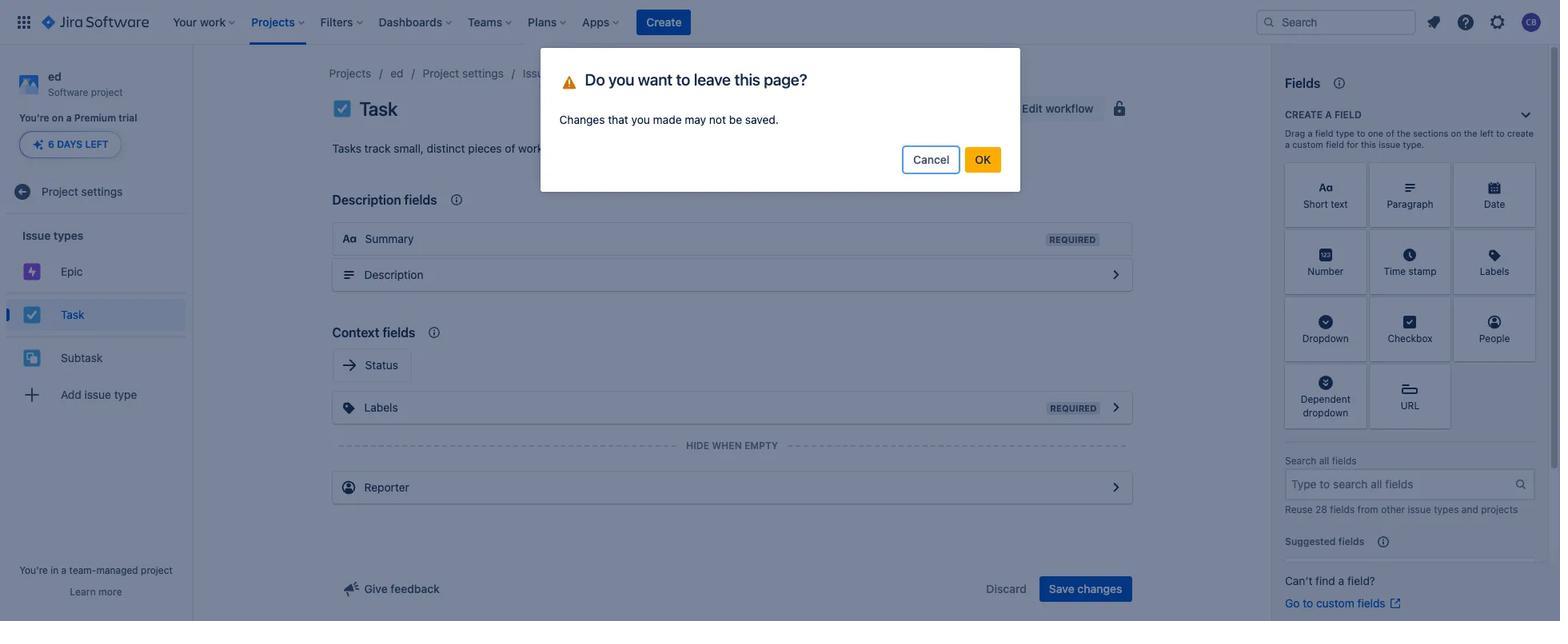 Task type: describe. For each thing, give the bounding box(es) containing it.
reporter button
[[332, 472, 1132, 504]]

search image
[[1263, 16, 1276, 28]]

subtask
[[61, 351, 103, 365]]

0 horizontal spatial settings
[[81, 185, 123, 198]]

ed for ed software project
[[48, 70, 61, 83]]

distinct
[[427, 142, 465, 155]]

issue type icon image
[[332, 99, 352, 118]]

managed
[[96, 565, 138, 577]]

summary
[[365, 232, 414, 246]]

0 vertical spatial project settings
[[423, 66, 504, 80]]

primary element
[[10, 0, 1257, 44]]

more information about the context fields image
[[447, 190, 466, 210]]

create banner
[[0, 0, 1561, 45]]

1 horizontal spatial issue types
[[523, 66, 582, 80]]

issue types link
[[523, 64, 582, 83]]

fields left more information about the context fields icon
[[404, 193, 437, 207]]

required for labels
[[1051, 403, 1097, 414]]

search all fields
[[1286, 455, 1357, 467]]

field for drag
[[1316, 128, 1334, 138]]

add
[[61, 388, 81, 402]]

issue inside drag a field type to one of the sections on the left to create a custom field for this issue type.
[[1379, 139, 1401, 150]]

do
[[585, 70, 605, 89]]

0 vertical spatial project
[[423, 66, 459, 80]]

tasks track small, distinct pieces of work.
[[332, 142, 547, 155]]

0 vertical spatial on
[[52, 112, 64, 124]]

1 horizontal spatial types
[[553, 66, 582, 80]]

from
[[1358, 504, 1379, 516]]

description fields
[[332, 193, 437, 207]]

a down software
[[66, 112, 72, 124]]

a right in
[[61, 565, 67, 577]]

give
[[364, 582, 388, 596]]

one
[[1369, 128, 1384, 138]]

changes
[[1078, 582, 1123, 596]]

dependent dropdown
[[1301, 393, 1351, 419]]

ed software project
[[48, 70, 123, 98]]

dropdown
[[1304, 407, 1349, 419]]

fields left more information about the suggested fields "icon"
[[1339, 536, 1365, 548]]

want
[[638, 70, 673, 89]]

create
[[1508, 128, 1534, 138]]

edit workflow button
[[997, 96, 1104, 122]]

fields right the all
[[1333, 455, 1357, 467]]

be
[[729, 113, 742, 126]]

projects link
[[329, 64, 371, 83]]

0 horizontal spatial of
[[505, 142, 516, 155]]

cancel
[[914, 153, 950, 166]]

checkbox
[[1388, 333, 1433, 345]]

field for create
[[1335, 109, 1362, 121]]

paragraph
[[1387, 199, 1434, 211]]

learn
[[70, 586, 96, 598]]

description for description
[[364, 268, 424, 282]]

time stamp
[[1384, 266, 1437, 278]]

1 horizontal spatial labels
[[1480, 266, 1510, 278]]

1 vertical spatial project settings
[[42, 185, 123, 198]]

date
[[1485, 199, 1506, 211]]

search
[[1286, 455, 1317, 467]]

create button
[[637, 9, 692, 35]]

stamp
[[1409, 266, 1437, 278]]

1 vertical spatial issue
[[22, 229, 51, 242]]

project inside ed software project
[[91, 86, 123, 98]]

short text
[[1304, 199, 1349, 211]]

save
[[1049, 582, 1075, 596]]

dropdown
[[1303, 333, 1349, 345]]

this inside dialog
[[735, 70, 761, 89]]

learn more button
[[70, 586, 122, 599]]

1 horizontal spatial project settings link
[[423, 64, 504, 83]]

go to custom fields
[[1286, 597, 1386, 610]]

1 vertical spatial custom
[[1317, 597, 1355, 610]]

context
[[332, 326, 380, 340]]

you're in a team-managed project
[[19, 565, 173, 577]]

left
[[1481, 128, 1494, 138]]

task group
[[6, 293, 186, 336]]

to inside dialog
[[676, 70, 691, 89]]

create for create
[[647, 15, 682, 28]]

to right go
[[1303, 597, 1314, 610]]

edit
[[1022, 102, 1043, 115]]

custom inside drag a field type to one of the sections on the left to create a custom field for this issue type.
[[1293, 139, 1324, 150]]

28
[[1316, 504, 1328, 516]]

epic link
[[6, 256, 186, 288]]

more information about the suggested fields image
[[1375, 533, 1394, 552]]

text
[[1331, 199, 1349, 211]]

you're for you're on a premium trial
[[19, 112, 49, 124]]

you're on a premium trial
[[19, 112, 137, 124]]

to right left
[[1497, 128, 1505, 138]]

type inside drag a field type to one of the sections on the left to create a custom field for this issue type.
[[1336, 128, 1355, 138]]

edit workflow
[[1022, 102, 1094, 115]]

a down the more information about the fields icon
[[1326, 109, 1333, 121]]

short
[[1304, 199, 1329, 211]]

type inside button
[[114, 388, 137, 402]]

group containing issue types
[[6, 215, 186, 421]]

1 vertical spatial project
[[141, 565, 173, 577]]

open field configuration image for reporter
[[1107, 478, 1126, 498]]

tasks
[[332, 142, 362, 155]]

more
[[98, 586, 122, 598]]

this link will be opened in a new tab image
[[1389, 598, 1402, 610]]

other
[[1382, 504, 1406, 516]]

add issue type
[[61, 388, 137, 402]]

2 vertical spatial field
[[1326, 139, 1345, 150]]

go
[[1286, 597, 1300, 610]]

feedback
[[391, 582, 440, 596]]

suggested fields
[[1286, 536, 1365, 548]]

url
[[1401, 400, 1420, 412]]

2 vertical spatial types
[[1434, 504, 1460, 516]]

all
[[1320, 455, 1330, 467]]

create a field
[[1286, 109, 1362, 121]]

discard button
[[977, 577, 1037, 602]]



Task type: locate. For each thing, give the bounding box(es) containing it.
project up premium
[[91, 86, 123, 98]]

labels up people
[[1480, 266, 1510, 278]]

create up want
[[647, 15, 682, 28]]

3 open field configuration image from the top
[[1107, 478, 1126, 498]]

page?
[[764, 70, 808, 89]]

types left and
[[1434, 504, 1460, 516]]

1 horizontal spatial this
[[1361, 139, 1377, 150]]

type up the for
[[1336, 128, 1355, 138]]

sections
[[1414, 128, 1449, 138]]

workflow
[[1046, 102, 1094, 115]]

work.
[[519, 142, 547, 155]]

field down create a field on the top of page
[[1316, 128, 1334, 138]]

cancel button
[[904, 147, 960, 173]]

0 vertical spatial issue types
[[523, 66, 582, 80]]

0 horizontal spatial types
[[53, 229, 83, 242]]

issue down the one
[[1379, 139, 1401, 150]]

fields right 28
[[1331, 504, 1355, 516]]

0 vertical spatial of
[[1387, 128, 1395, 138]]

0 horizontal spatial create
[[647, 15, 682, 28]]

1 vertical spatial issue types
[[22, 229, 83, 242]]

0 vertical spatial field
[[1335, 109, 1362, 121]]

more information about the context fields image
[[425, 323, 444, 342]]

group
[[6, 215, 186, 421]]

save changes button
[[1040, 577, 1132, 602]]

create
[[647, 15, 682, 28], [1286, 109, 1323, 121]]

issue types up epic
[[22, 229, 83, 242]]

task right issue type icon
[[360, 98, 398, 120]]

do you want to leave this page? dialog
[[540, 48, 1020, 192]]

the left left
[[1465, 128, 1478, 138]]

1 vertical spatial task
[[61, 308, 84, 322]]

1 vertical spatial project settings link
[[6, 176, 186, 208]]

0 vertical spatial custom
[[1293, 139, 1324, 150]]

custom down drag
[[1293, 139, 1324, 150]]

epic
[[61, 265, 83, 278]]

track
[[365, 142, 391, 155]]

open field configuration image inside description button
[[1107, 266, 1126, 285]]

task link
[[6, 299, 186, 331]]

description down summary
[[364, 268, 424, 282]]

and
[[1462, 504, 1479, 516]]

on inside drag a field type to one of the sections on the left to create a custom field for this issue type.
[[1452, 128, 1462, 138]]

in
[[51, 565, 59, 577]]

ed
[[391, 66, 404, 80], [48, 70, 61, 83]]

reuse 28 fields from other issue types and projects
[[1286, 504, 1518, 516]]

settings
[[462, 66, 504, 80], [81, 185, 123, 198]]

discard
[[987, 582, 1027, 596]]

custom down can't find a field?
[[1317, 597, 1355, 610]]

description for description fields
[[332, 193, 401, 207]]

the up "type."
[[1398, 128, 1411, 138]]

1 vertical spatial of
[[505, 142, 516, 155]]

1 horizontal spatial of
[[1387, 128, 1395, 138]]

types up epic
[[53, 229, 83, 242]]

changes
[[560, 113, 605, 126]]

fields left more information about the context fields image at the left
[[383, 326, 416, 340]]

2 the from the left
[[1465, 128, 1478, 138]]

you right the that in the left top of the page
[[632, 113, 650, 126]]

1 vertical spatial you
[[632, 113, 650, 126]]

drag
[[1286, 128, 1306, 138]]

small,
[[394, 142, 424, 155]]

project
[[423, 66, 459, 80], [42, 185, 78, 198]]

a down drag
[[1286, 139, 1290, 150]]

no restrictions image
[[1110, 99, 1129, 118]]

more information about the fields image
[[1331, 74, 1350, 93]]

you're for you're in a team-managed project
[[19, 565, 48, 577]]

0 vertical spatial you
[[609, 70, 635, 89]]

create inside button
[[647, 15, 682, 28]]

1 horizontal spatial create
[[1286, 109, 1323, 121]]

1 horizontal spatial settings
[[462, 66, 504, 80]]

number
[[1308, 266, 1344, 278]]

learn more
[[70, 586, 122, 598]]

context fields
[[332, 326, 416, 340]]

open field configuration image inside reporter button
[[1107, 478, 1126, 498]]

can't
[[1286, 574, 1313, 588]]

do you want to leave this page?
[[585, 70, 808, 89]]

this inside drag a field type to one of the sections on the left to create a custom field for this issue type.
[[1361, 139, 1377, 150]]

not
[[710, 113, 726, 126]]

project settings down you're on a premium trial
[[42, 185, 123, 198]]

0 vertical spatial issue
[[523, 66, 550, 80]]

0 vertical spatial description
[[332, 193, 401, 207]]

1 vertical spatial you're
[[19, 565, 48, 577]]

description inside button
[[364, 268, 424, 282]]

1 vertical spatial type
[[114, 388, 137, 402]]

1 horizontal spatial issue
[[1379, 139, 1401, 150]]

0 horizontal spatial issue
[[84, 388, 111, 402]]

ed right projects
[[391, 66, 404, 80]]

0 vertical spatial project settings link
[[423, 64, 504, 83]]

1 open field configuration image from the top
[[1107, 266, 1126, 285]]

ed for ed
[[391, 66, 404, 80]]

drag a field type to one of the sections on the left to create a custom field for this issue type.
[[1286, 128, 1534, 150]]

issue right add
[[84, 388, 111, 402]]

premium
[[74, 112, 116, 124]]

0 horizontal spatial project settings
[[42, 185, 123, 198]]

save changes
[[1049, 582, 1123, 596]]

1 vertical spatial required
[[1051, 403, 1097, 414]]

2 vertical spatial open field configuration image
[[1107, 478, 1126, 498]]

0 horizontal spatial the
[[1398, 128, 1411, 138]]

0 vertical spatial you're
[[19, 112, 49, 124]]

labels
[[1480, 266, 1510, 278], [364, 401, 398, 414]]

1 horizontal spatial project
[[141, 565, 173, 577]]

can't find a field?
[[1286, 574, 1376, 588]]

issue
[[1379, 139, 1401, 150], [84, 388, 111, 402], [1408, 504, 1432, 516]]

you're left in
[[19, 565, 48, 577]]

of right the one
[[1387, 128, 1395, 138]]

issue up epic 'link'
[[22, 229, 51, 242]]

project settings link
[[423, 64, 504, 83], [6, 176, 186, 208]]

fields
[[404, 193, 437, 207], [383, 326, 416, 340], [1333, 455, 1357, 467], [1331, 504, 1355, 516], [1339, 536, 1365, 548], [1358, 597, 1386, 610]]

1 horizontal spatial the
[[1465, 128, 1478, 138]]

type
[[1336, 128, 1355, 138], [114, 388, 137, 402]]

0 horizontal spatial project settings link
[[6, 176, 186, 208]]

1 vertical spatial settings
[[81, 185, 123, 198]]

1 horizontal spatial project settings
[[423, 66, 504, 80]]

description
[[332, 193, 401, 207], [364, 268, 424, 282]]

time
[[1384, 266, 1406, 278]]

trial
[[119, 112, 137, 124]]

you're
[[19, 112, 49, 124], [19, 565, 48, 577]]

project right managed
[[141, 565, 173, 577]]

ok
[[976, 153, 992, 166]]

ed up software
[[48, 70, 61, 83]]

0 vertical spatial type
[[1336, 128, 1355, 138]]

team-
[[69, 565, 96, 577]]

project settings link down premium
[[6, 176, 186, 208]]

Search field
[[1257, 9, 1417, 35]]

suggested
[[1286, 536, 1336, 548]]

fields
[[1286, 76, 1321, 90]]

subtask link
[[6, 343, 186, 375]]

types left the do
[[553, 66, 582, 80]]

1 vertical spatial this
[[1361, 139, 1377, 150]]

give feedback button
[[332, 577, 450, 602]]

settings left the issue types link
[[462, 66, 504, 80]]

of inside drag a field type to one of the sections on the left to create a custom field for this issue type.
[[1387, 128, 1395, 138]]

0 vertical spatial open field configuration image
[[1107, 266, 1126, 285]]

issue types
[[523, 66, 582, 80], [22, 229, 83, 242]]

find
[[1316, 574, 1336, 588]]

0 vertical spatial issue
[[1379, 139, 1401, 150]]

0 vertical spatial project
[[91, 86, 123, 98]]

1 horizontal spatial issue
[[523, 66, 550, 80]]

description up summary
[[332, 193, 401, 207]]

issue types left the do
[[523, 66, 582, 80]]

open field configuration image
[[1107, 266, 1126, 285], [1107, 398, 1126, 418], [1107, 478, 1126, 498]]

2 horizontal spatial issue
[[1408, 504, 1432, 516]]

this down the one
[[1361, 139, 1377, 150]]

1 the from the left
[[1398, 128, 1411, 138]]

1 vertical spatial on
[[1452, 128, 1462, 138]]

you're down software
[[19, 112, 49, 124]]

1 horizontal spatial project
[[423, 66, 459, 80]]

give feedback
[[364, 582, 440, 596]]

project
[[91, 86, 123, 98], [141, 565, 173, 577]]

of
[[1387, 128, 1395, 138], [505, 142, 516, 155]]

1 horizontal spatial ed
[[391, 66, 404, 80]]

to
[[676, 70, 691, 89], [1358, 128, 1366, 138], [1497, 128, 1505, 138], [1303, 597, 1314, 610]]

field up the for
[[1335, 109, 1362, 121]]

create up drag
[[1286, 109, 1323, 121]]

0 horizontal spatial project
[[91, 86, 123, 98]]

1 horizontal spatial type
[[1336, 128, 1355, 138]]

settings down premium
[[81, 185, 123, 198]]

issue inside button
[[84, 388, 111, 402]]

0 vertical spatial labels
[[1480, 266, 1510, 278]]

1 vertical spatial issue
[[84, 388, 111, 402]]

1 horizontal spatial task
[[360, 98, 398, 120]]

1 vertical spatial types
[[53, 229, 83, 242]]

for
[[1347, 139, 1359, 150]]

project down you're on a premium trial
[[42, 185, 78, 198]]

on down software
[[52, 112, 64, 124]]

open field configuration image for description
[[1107, 266, 1126, 285]]

software
[[48, 86, 88, 98]]

type.
[[1404, 139, 1425, 150]]

you right the do
[[609, 70, 635, 89]]

2 vertical spatial issue
[[1408, 504, 1432, 516]]

0 horizontal spatial labels
[[364, 401, 398, 414]]

0 vertical spatial required
[[1050, 234, 1096, 245]]

task inside group
[[61, 308, 84, 322]]

this
[[735, 70, 761, 89], [1361, 139, 1377, 150]]

saved.
[[745, 113, 779, 126]]

0 vertical spatial create
[[647, 15, 682, 28]]

reporter
[[364, 481, 409, 494]]

changes that you made may not be saved.
[[560, 113, 779, 126]]

may
[[685, 113, 706, 126]]

task down epic
[[61, 308, 84, 322]]

0 horizontal spatial project
[[42, 185, 78, 198]]

labels down status
[[364, 401, 398, 414]]

1 vertical spatial labels
[[364, 401, 398, 414]]

add issue type image
[[22, 386, 42, 405]]

on right the sections
[[1452, 128, 1462, 138]]

projects
[[1482, 504, 1518, 516]]

a right find
[[1339, 574, 1345, 588]]

add issue type button
[[6, 379, 186, 411]]

field left the for
[[1326, 139, 1345, 150]]

warning image
[[560, 69, 579, 92]]

0 horizontal spatial task
[[61, 308, 84, 322]]

dependent
[[1301, 393, 1351, 405]]

2 you're from the top
[[19, 565, 48, 577]]

0 vertical spatial task
[[360, 98, 398, 120]]

project settings link right ed link
[[423, 64, 504, 83]]

a
[[1326, 109, 1333, 121], [66, 112, 72, 124], [1308, 128, 1313, 138], [1286, 139, 1290, 150], [61, 565, 67, 577], [1339, 574, 1345, 588]]

0 vertical spatial settings
[[462, 66, 504, 80]]

status
[[365, 358, 398, 372]]

issue left warning image
[[523, 66, 550, 80]]

ok button
[[966, 147, 1001, 173]]

field?
[[1348, 574, 1376, 588]]

0 horizontal spatial ed
[[48, 70, 61, 83]]

0 horizontal spatial type
[[114, 388, 137, 402]]

2 horizontal spatial types
[[1434, 504, 1460, 516]]

pieces
[[468, 142, 502, 155]]

1 vertical spatial create
[[1286, 109, 1323, 121]]

of left work.
[[505, 142, 516, 155]]

1 vertical spatial open field configuration image
[[1107, 398, 1126, 418]]

that
[[608, 113, 629, 126]]

the
[[1398, 128, 1411, 138], [1465, 128, 1478, 138]]

description button
[[332, 259, 1132, 291]]

leave
[[694, 70, 731, 89]]

this right leave
[[735, 70, 761, 89]]

jira software image
[[42, 12, 149, 32], [42, 12, 149, 32]]

fields left this link will be opened in a new tab image
[[1358, 597, 1386, 610]]

project right ed link
[[423, 66, 459, 80]]

project settings right ed link
[[423, 66, 504, 80]]

1 vertical spatial project
[[42, 185, 78, 198]]

go to custom fields link
[[1286, 596, 1402, 612]]

0 horizontal spatial issue types
[[22, 229, 83, 242]]

to up the for
[[1358, 128, 1366, 138]]

Type to search all fields text field
[[1287, 470, 1515, 499]]

2 open field configuration image from the top
[[1107, 398, 1126, 418]]

1 vertical spatial field
[[1316, 128, 1334, 138]]

issue right other
[[1408, 504, 1432, 516]]

0 horizontal spatial this
[[735, 70, 761, 89]]

to right want
[[676, 70, 691, 89]]

required for summary
[[1050, 234, 1096, 245]]

0 horizontal spatial on
[[52, 112, 64, 124]]

ed inside ed software project
[[48, 70, 61, 83]]

reuse
[[1286, 504, 1313, 516]]

issue
[[523, 66, 550, 80], [22, 229, 51, 242]]

a right drag
[[1308, 128, 1313, 138]]

0 horizontal spatial issue
[[22, 229, 51, 242]]

1 horizontal spatial on
[[1452, 128, 1462, 138]]

0 vertical spatial types
[[553, 66, 582, 80]]

ed link
[[391, 64, 404, 83]]

1 vertical spatial description
[[364, 268, 424, 282]]

type down "subtask" link
[[114, 388, 137, 402]]

1 you're from the top
[[19, 112, 49, 124]]

on
[[52, 112, 64, 124], [1452, 128, 1462, 138]]

project settings
[[423, 66, 504, 80], [42, 185, 123, 198]]

0 vertical spatial this
[[735, 70, 761, 89]]

create for create a field
[[1286, 109, 1323, 121]]



Task type: vqa. For each thing, say whether or not it's contained in the screenshot.


